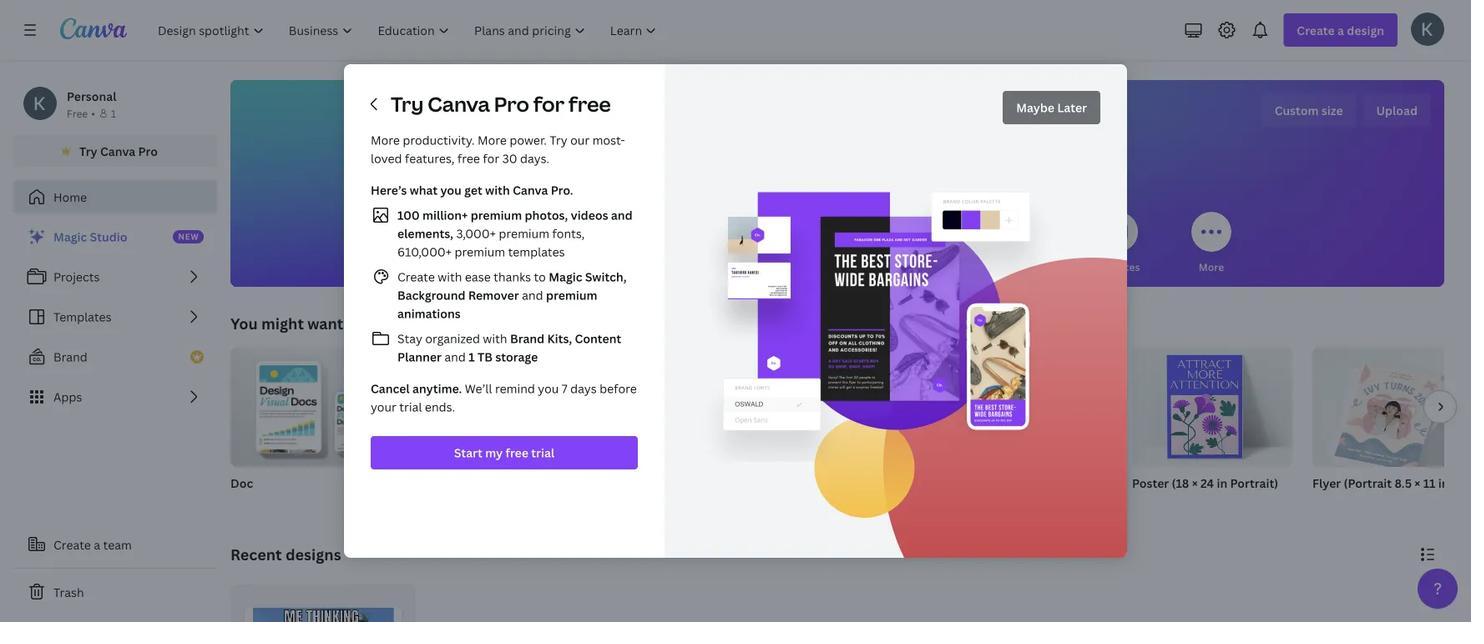 Task type: locate. For each thing, give the bounding box(es) containing it.
flyer (portrait 8.5 × 11 in)
[[1312, 475, 1453, 491]]

we'll
[[465, 381, 492, 397]]

(16:9)
[[667, 475, 699, 491]]

2 horizontal spatial free
[[569, 91, 611, 118]]

and 1 tb storage
[[442, 349, 538, 365]]

1 × from the left
[[1192, 475, 1198, 491]]

home link
[[13, 180, 217, 214]]

1 vertical spatial 1
[[469, 349, 475, 365]]

1 horizontal spatial ×
[[1415, 475, 1420, 491]]

doc
[[230, 475, 253, 491]]

whiteboard group
[[411, 347, 571, 513]]

you
[[230, 313, 258, 334]]

1 horizontal spatial 1
[[469, 349, 475, 365]]

top level navigation element
[[147, 13, 671, 47]]

1 horizontal spatial trial
[[531, 445, 554, 461]]

thanks
[[494, 269, 531, 285]]

premium down 3,000+
[[455, 244, 505, 260]]

4 group from the left
[[771, 347, 932, 468]]

you for remind
[[538, 381, 559, 397]]

0 vertical spatial 1
[[111, 106, 116, 120]]

1 group from the left
[[230, 347, 391, 468]]

whiteboards button
[[619, 200, 682, 287]]

and down 'stay organized with'
[[444, 349, 466, 365]]

2 horizontal spatial more
[[1199, 260, 1224, 274]]

0 horizontal spatial free
[[457, 151, 480, 167]]

in)
[[1438, 475, 1453, 491]]

0 horizontal spatial try
[[79, 143, 97, 159]]

instagram post (square) group
[[952, 347, 1112, 513]]

create inside list
[[397, 269, 435, 285]]

stay organized with
[[397, 331, 510, 347]]

you left get
[[440, 182, 462, 198]]

0 horizontal spatial brand
[[53, 349, 87, 365]]

try for try canva pro for free
[[391, 91, 424, 118]]

you right for
[[464, 260, 482, 274]]

2 horizontal spatial try
[[550, 132, 567, 148]]

what
[[655, 99, 726, 136]]

and right videos
[[611, 207, 633, 223]]

0 horizontal spatial magic
[[53, 229, 87, 245]]

ease
[[465, 269, 491, 285]]

create inside button
[[53, 537, 91, 553]]

3,000+ premium fonts, 610,000+ premium templates
[[397, 226, 585, 260]]

1 horizontal spatial magic
[[549, 269, 582, 285]]

pro up home link
[[138, 143, 158, 159]]

0 vertical spatial for
[[533, 91, 564, 118]]

free
[[569, 91, 611, 118], [457, 151, 480, 167], [506, 445, 528, 461]]

try up productivity.
[[391, 91, 424, 118]]

free up our
[[569, 91, 611, 118]]

to inside list
[[534, 269, 546, 285]]

for you
[[445, 260, 482, 274]]

brand
[[510, 331, 545, 347], [53, 349, 87, 365]]

0 vertical spatial create
[[397, 269, 435, 285]]

trial right my
[[531, 445, 554, 461]]

and for and 1 tb storage
[[444, 349, 466, 365]]

1 vertical spatial canva
[[100, 143, 135, 159]]

2 horizontal spatial canva
[[513, 182, 548, 198]]

team
[[103, 537, 132, 553]]

1 right •
[[111, 106, 116, 120]]

7 group from the left
[[1312, 347, 1471, 473]]

canva for try canva pro for free
[[428, 91, 490, 118]]

trial down cancel anytime.
[[399, 399, 422, 415]]

group for instagram post (square)
[[952, 347, 1112, 468]]

try inside button
[[79, 143, 97, 159]]

1
[[111, 106, 116, 120], [469, 349, 475, 365]]

anytime.
[[412, 381, 462, 397]]

canva inside button
[[100, 143, 135, 159]]

create with ease thanks to
[[397, 269, 549, 285]]

premium up 3,000+
[[471, 207, 522, 223]]

cancel anytime.
[[371, 381, 462, 397]]

canva up productivity.
[[428, 91, 490, 118]]

1 vertical spatial magic
[[549, 269, 582, 285]]

try canva pro for free
[[391, 91, 611, 118]]

0 horizontal spatial to
[[347, 313, 362, 334]]

brand for brand kits, content planner
[[510, 331, 545, 347]]

1 left tb
[[469, 349, 475, 365]]

you inside button
[[464, 260, 482, 274]]

5 group from the left
[[952, 347, 1112, 468]]

you might want to try...
[[230, 313, 399, 334]]

switch,
[[585, 269, 627, 285]]

×
[[1192, 475, 1198, 491], [1415, 475, 1420, 491]]

premium inside premium animations
[[546, 288, 597, 303]]

0 vertical spatial trial
[[399, 399, 422, 415]]

× left "11"
[[1415, 475, 1420, 491]]

1 horizontal spatial free
[[506, 445, 528, 461]]

with up background
[[438, 269, 462, 285]]

0 horizontal spatial list
[[13, 220, 217, 414]]

0 horizontal spatial create
[[53, 537, 91, 553]]

None search field
[[587, 155, 1088, 189]]

magic left studio on the left top of page
[[53, 229, 87, 245]]

and down thanks
[[519, 288, 546, 303]]

1 vertical spatial create
[[53, 537, 91, 553]]

organized
[[425, 331, 480, 347]]

our
[[570, 132, 590, 148]]

canva
[[428, 91, 490, 118], [100, 143, 135, 159], [513, 182, 548, 198]]

0 vertical spatial magic
[[53, 229, 87, 245]]

videos
[[914, 260, 947, 274]]

try left our
[[550, 132, 567, 148]]

elements,
[[397, 226, 453, 242]]

brand link
[[13, 341, 217, 374]]

more for more
[[1199, 260, 1224, 274]]

presentation (16:9)
[[591, 475, 699, 491]]

for up power.
[[533, 91, 564, 118]]

flyer (portrait 8.5 × 11 in) group
[[1312, 347, 1471, 513]]

group
[[230, 347, 391, 468], [411, 347, 571, 468], [591, 347, 751, 468], [771, 347, 932, 468], [952, 347, 1112, 468], [1132, 347, 1292, 468], [1312, 347, 1471, 473]]

1 vertical spatial trial
[[531, 445, 554, 461]]

your
[[371, 399, 396, 415]]

with up and 1 tb storage
[[483, 331, 507, 347]]

create left a
[[53, 537, 91, 553]]

0 horizontal spatial canva
[[100, 143, 135, 159]]

projects
[[53, 269, 100, 285]]

try down •
[[79, 143, 97, 159]]

a
[[94, 537, 100, 553]]

create a team button
[[13, 528, 217, 562]]

what
[[410, 182, 438, 198]]

media
[[838, 260, 868, 274]]

instagram post (square)
[[952, 475, 1088, 491]]

create for create with ease thanks to
[[397, 269, 435, 285]]

3 group from the left
[[591, 347, 751, 468]]

0 horizontal spatial pro
[[138, 143, 158, 159]]

get
[[464, 182, 482, 198]]

1 horizontal spatial canva
[[428, 91, 490, 118]]

more inside "button"
[[1199, 260, 1224, 274]]

6 group from the left
[[1132, 347, 1292, 468]]

magic inside magic switch, background remover
[[549, 269, 582, 285]]

canva up home link
[[100, 143, 135, 159]]

1 horizontal spatial brand
[[510, 331, 545, 347]]

free inside button
[[506, 445, 528, 461]]

2 vertical spatial free
[[506, 445, 528, 461]]

× left 24 at the bottom right of the page
[[1192, 475, 1198, 491]]

1 vertical spatial and
[[519, 288, 546, 303]]

with
[[485, 182, 510, 198], [438, 269, 462, 285], [483, 331, 507, 347]]

presentations button
[[710, 200, 778, 287]]

0 horizontal spatial for
[[483, 151, 499, 167]]

canva for try canva pro
[[100, 143, 135, 159]]

you right will
[[780, 99, 830, 136]]

0 vertical spatial canva
[[428, 91, 490, 118]]

brand inside brand kits, content planner
[[510, 331, 545, 347]]

100 million+ premium photos, videos and elements,
[[397, 207, 633, 242]]

0 horizontal spatial 1
[[111, 106, 116, 120]]

to down templates
[[534, 269, 546, 285]]

1 vertical spatial pro
[[138, 143, 158, 159]]

and
[[611, 207, 633, 223], [519, 288, 546, 303], [444, 349, 466, 365]]

0 vertical spatial pro
[[494, 91, 529, 118]]

projects link
[[13, 260, 217, 294]]

3,000+
[[456, 226, 496, 242]]

you
[[780, 99, 830, 136], [440, 182, 462, 198], [464, 260, 482, 274], [538, 381, 559, 397]]

0 horizontal spatial trial
[[399, 399, 422, 415]]

try for try canva pro
[[79, 143, 97, 159]]

free up here's what you get with canva pro.
[[457, 151, 480, 167]]

0 vertical spatial to
[[534, 269, 546, 285]]

new
[[178, 231, 199, 243]]

0 horizontal spatial ×
[[1192, 475, 1198, 491]]

1 horizontal spatial pro
[[494, 91, 529, 118]]

you for what
[[440, 182, 462, 198]]

1 horizontal spatial to
[[534, 269, 546, 285]]

websites
[[1096, 260, 1140, 274]]

1 horizontal spatial list
[[371, 205, 638, 367]]

canva up photos,
[[513, 182, 548, 198]]

poster
[[1132, 475, 1169, 491]]

0 vertical spatial and
[[611, 207, 633, 223]]

whiteboards
[[619, 260, 682, 274]]

apps link
[[13, 381, 217, 414]]

brand up storage at the bottom left of page
[[510, 331, 545, 347]]

2 horizontal spatial and
[[611, 207, 633, 223]]

pro up power.
[[494, 91, 529, 118]]

magic down templates
[[549, 269, 582, 285]]

2 vertical spatial and
[[444, 349, 466, 365]]

1 horizontal spatial and
[[519, 288, 546, 303]]

you left 7
[[538, 381, 559, 397]]

0 vertical spatial brand
[[510, 331, 545, 347]]

2 vertical spatial with
[[483, 331, 507, 347]]

free right my
[[506, 445, 528, 461]]

premium down 'docs'
[[546, 288, 597, 303]]

trial
[[399, 399, 422, 415], [531, 445, 554, 461]]

list
[[371, 205, 638, 367], [13, 220, 217, 414]]

for
[[445, 260, 461, 274]]

2 vertical spatial canva
[[513, 182, 548, 198]]

to left try...
[[347, 313, 362, 334]]

1 horizontal spatial try
[[391, 91, 424, 118]]

try canva pro button
[[13, 135, 217, 167]]

you for will
[[780, 99, 830, 136]]

print products button
[[989, 200, 1060, 287]]

premium
[[471, 207, 522, 223], [499, 226, 549, 242], [455, 244, 505, 260], [546, 288, 597, 303]]

days
[[570, 381, 597, 397]]

more
[[371, 132, 400, 148], [478, 132, 507, 148], [1199, 260, 1224, 274]]

doc group
[[230, 347, 391, 513]]

1 vertical spatial for
[[483, 151, 499, 167]]

you inside the 'we'll remind you 7 days before your trial ends.'
[[538, 381, 559, 397]]

days.
[[520, 151, 549, 167]]

for left 30
[[483, 151, 499, 167]]

planner
[[397, 349, 442, 365]]

0 horizontal spatial and
[[444, 349, 466, 365]]

1 vertical spatial brand
[[53, 349, 87, 365]]

productivity.
[[403, 132, 475, 148]]

magic
[[53, 229, 87, 245], [549, 269, 582, 285]]

with right get
[[485, 182, 510, 198]]

0 vertical spatial free
[[569, 91, 611, 118]]

2 group from the left
[[411, 347, 571, 468]]

to
[[534, 269, 546, 285], [347, 313, 362, 334]]

1 vertical spatial free
[[457, 151, 480, 167]]

0 horizontal spatial more
[[371, 132, 400, 148]]

later
[[1057, 100, 1087, 116]]

brand up apps
[[53, 349, 87, 365]]

1 horizontal spatial create
[[397, 269, 435, 285]]

pro inside button
[[138, 143, 158, 159]]

create up background
[[397, 269, 435, 285]]

try canva pro
[[79, 143, 158, 159]]

power.
[[510, 132, 547, 148]]



Task type: describe. For each thing, give the bounding box(es) containing it.
list containing magic studio
[[13, 220, 217, 414]]

docs button
[[537, 200, 577, 287]]

studio
[[90, 229, 127, 245]]

create a team
[[53, 537, 132, 553]]

trial inside the 'we'll remind you 7 days before your trial ends.'
[[399, 399, 422, 415]]

610,000+
[[397, 244, 452, 260]]

videos button
[[911, 200, 951, 287]]

trash
[[53, 585, 84, 601]]

1 vertical spatial with
[[438, 269, 462, 285]]

animations
[[397, 306, 461, 322]]

social
[[806, 260, 836, 274]]

1 vertical spatial to
[[347, 313, 362, 334]]

free inside more productivity. more power. try our most- loved features, free for 30 days.
[[457, 151, 480, 167]]

group for poster (18 × 24 in portrait)
[[1132, 347, 1292, 468]]

templates
[[53, 309, 112, 325]]

list containing 100 million+ premium photos, videos and elements,
[[371, 205, 638, 367]]

100
[[397, 207, 420, 223]]

trash link
[[13, 576, 217, 609]]

remind
[[495, 381, 535, 397]]

might
[[261, 313, 304, 334]]

my
[[485, 445, 503, 461]]

tb
[[478, 349, 493, 365]]

and inside 100 million+ premium photos, videos and elements,
[[611, 207, 633, 223]]

features,
[[405, 151, 455, 167]]

social media button
[[806, 200, 868, 287]]

we'll remind you 7 days before your trial ends.
[[371, 381, 637, 415]]

premium up templates
[[499, 226, 549, 242]]

brand for brand
[[53, 349, 87, 365]]

•
[[91, 106, 95, 120]]

million+
[[422, 207, 468, 223]]

will
[[731, 99, 774, 136]]

2 × from the left
[[1415, 475, 1420, 491]]

magic for switch,
[[549, 269, 582, 285]]

8.5
[[1395, 475, 1412, 491]]

in
[[1217, 475, 1227, 491]]

1 inside list
[[469, 349, 475, 365]]

free
[[67, 106, 88, 120]]

1 horizontal spatial for
[[533, 91, 564, 118]]

print products
[[989, 260, 1060, 274]]

fonts,
[[552, 226, 585, 242]]

brand kits, content planner
[[397, 331, 621, 365]]

24
[[1201, 475, 1214, 491]]

poster (18 × 24 in portrait) group
[[1132, 347, 1292, 513]]

home
[[53, 189, 87, 205]]

most-
[[592, 132, 625, 148]]

pro for try canva pro
[[138, 143, 158, 159]]

pro for try canva pro for free
[[494, 91, 529, 118]]

0 vertical spatial with
[[485, 182, 510, 198]]

(18
[[1172, 475, 1189, 491]]

for you button
[[443, 200, 483, 287]]

designs
[[285, 545, 341, 565]]

want
[[307, 313, 343, 334]]

recent designs
[[230, 545, 341, 565]]

30
[[502, 151, 517, 167]]

video group
[[771, 347, 932, 513]]

kits,
[[547, 331, 572, 347]]

post
[[1012, 475, 1037, 491]]

try...
[[366, 313, 399, 334]]

for inside more productivity. more power. try our most- loved features, free for 30 days.
[[483, 151, 499, 167]]

background
[[397, 288, 465, 303]]

loved
[[371, 151, 402, 167]]

more productivity. more power. try our most- loved features, free for 30 days.
[[371, 132, 625, 167]]

apps
[[53, 389, 82, 405]]

what will you design today?
[[655, 99, 1020, 136]]

content
[[575, 331, 621, 347]]

magic studio
[[53, 229, 127, 245]]

presentations
[[710, 260, 778, 274]]

more button
[[1191, 200, 1231, 287]]

social media
[[806, 260, 868, 274]]

maybe
[[1016, 100, 1054, 116]]

whiteboard
[[411, 475, 478, 491]]

today?
[[926, 99, 1020, 136]]

maybe later button
[[1003, 91, 1100, 124]]

(square)
[[1040, 475, 1088, 491]]

here's
[[371, 182, 407, 198]]

storage
[[495, 349, 538, 365]]

personal
[[67, 88, 116, 104]]

group for presentation (16:9)
[[591, 347, 751, 468]]

group for flyer (portrait 8.5 × 11 in)
[[1312, 347, 1471, 473]]

docs
[[545, 260, 569, 274]]

videos
[[571, 207, 608, 223]]

instagram
[[952, 475, 1009, 491]]

more for more productivity. more power. try our most- loved features, free for 30 days.
[[371, 132, 400, 148]]

pro.
[[551, 182, 573, 198]]

remover
[[468, 288, 519, 303]]

group for doc
[[230, 347, 391, 468]]

free •
[[67, 106, 95, 120]]

try inside more productivity. more power. try our most- loved features, free for 30 days.
[[550, 132, 567, 148]]

create for create a team
[[53, 537, 91, 553]]

stay
[[397, 331, 422, 347]]

templates link
[[13, 301, 217, 334]]

and for and
[[519, 288, 546, 303]]

presentation (16:9) group
[[591, 347, 751, 513]]

flyer
[[1312, 475, 1341, 491]]

start my free trial button
[[371, 437, 638, 470]]

recent
[[230, 545, 282, 565]]

before
[[600, 381, 637, 397]]

magic for studio
[[53, 229, 87, 245]]

trial inside button
[[531, 445, 554, 461]]

1 horizontal spatial more
[[478, 132, 507, 148]]

premium inside 100 million+ premium photos, videos and elements,
[[471, 207, 522, 223]]



Task type: vqa. For each thing, say whether or not it's contained in the screenshot.
"to"
yes



